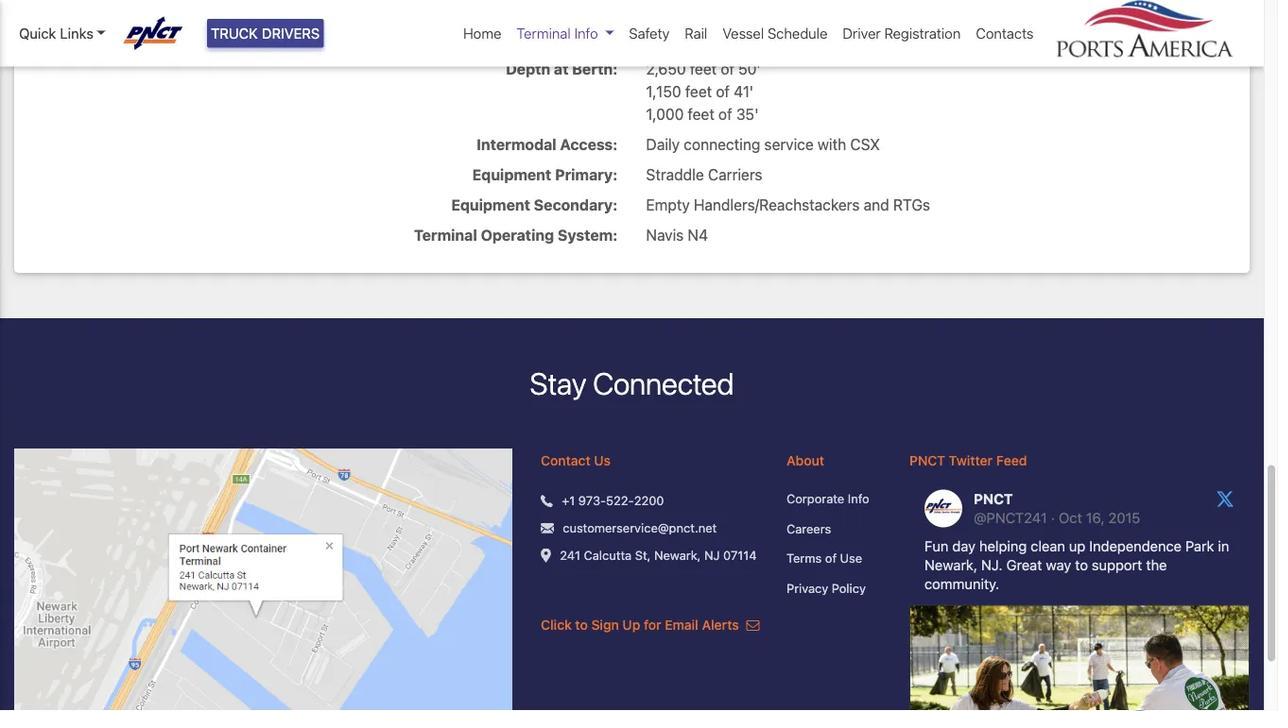 Task type: vqa. For each thing, say whether or not it's contained in the screenshot.
$364 million
no



Task type: describe. For each thing, give the bounding box(es) containing it.
2,650 feet of 50' 1,150 feet of 41' 1,000 feet of 35'
[[646, 60, 761, 123]]

safety link
[[622, 15, 677, 51]]

drivers
[[262, 25, 320, 42]]

straddle
[[646, 166, 704, 184]]

truck drivers link
[[207, 19, 324, 48]]

up
[[623, 618, 640, 633]]

50'
[[739, 60, 761, 78]]

driver
[[843, 25, 881, 42]]

quick links
[[19, 25, 93, 42]]

alerts
[[702, 618, 739, 633]]

equipment secondary:
[[451, 196, 618, 214]]

272
[[646, 30, 672, 48]]

terminal for terminal area:
[[512, 30, 575, 48]]

272 acres/110 hectares
[[646, 30, 804, 48]]

policy
[[832, 582, 866, 596]]

navis
[[646, 226, 684, 244]]

corporate info
[[787, 492, 869, 506]]

terminal info
[[517, 25, 598, 42]]

connecting
[[684, 135, 760, 153]]

2,650
[[646, 60, 686, 78]]

customerservice@pnct.net
[[563, 521, 717, 535]]

terms of use
[[787, 552, 862, 566]]

of left 35'
[[719, 105, 732, 123]]

terminal area:
[[512, 30, 618, 48]]

nj
[[704, 549, 720, 563]]

intermodal access:
[[477, 135, 618, 153]]

privacy policy link
[[787, 580, 881, 598]]

quick
[[19, 25, 56, 42]]

equipment primary:
[[472, 166, 618, 184]]

rtgs
[[893, 196, 930, 214]]

about
[[787, 454, 824, 469]]

envelope o image
[[746, 619, 760, 632]]

privacy policy
[[787, 582, 866, 596]]

sign
[[591, 618, 619, 633]]

terminal for terminal operating system:
[[414, 226, 477, 244]]

2 vertical spatial feet
[[688, 105, 715, 123]]

click
[[541, 618, 572, 633]]

truck
[[211, 25, 258, 42]]

241
[[560, 549, 580, 563]]

terminal info link
[[509, 15, 622, 51]]

area:
[[579, 30, 618, 48]]

links
[[60, 25, 93, 42]]

1,150
[[646, 83, 681, 100]]

equipment for equipment primary:
[[472, 166, 551, 184]]

to
[[575, 618, 588, 633]]

newark,
[[654, 549, 701, 563]]

twitter
[[949, 454, 993, 469]]

safety
[[629, 25, 670, 42]]

depth
[[506, 60, 550, 78]]

email
[[665, 618, 699, 633]]

rail link
[[677, 15, 715, 51]]

daily
[[646, 135, 680, 153]]

0 vertical spatial feet
[[690, 60, 717, 78]]

handlers/reachstackers
[[694, 196, 860, 214]]

rail
[[685, 25, 707, 42]]

careers
[[787, 522, 831, 536]]

empty handlers/reachstackers and rtgs
[[646, 196, 930, 214]]

navis n4
[[646, 226, 708, 244]]

operating
[[481, 226, 554, 244]]

info for corporate info
[[848, 492, 869, 506]]

carriers
[[708, 166, 763, 184]]

with
[[818, 135, 846, 153]]

contacts link
[[968, 15, 1041, 51]]

home
[[463, 25, 501, 42]]

click to sign up for email alerts
[[541, 618, 743, 633]]

973-
[[579, 494, 606, 508]]

acres/110
[[676, 30, 741, 48]]

use
[[840, 552, 862, 566]]

1,000
[[646, 105, 684, 123]]



Task type: locate. For each thing, give the bounding box(es) containing it.
feet
[[690, 60, 717, 78], [685, 83, 712, 100], [688, 105, 715, 123]]

info up berth:
[[574, 25, 598, 42]]

feet right 1,000
[[688, 105, 715, 123]]

0 vertical spatial info
[[574, 25, 598, 42]]

contact
[[541, 454, 591, 469]]

corporate
[[787, 492, 845, 506]]

vessel schedule link
[[715, 15, 835, 51]]

info for terminal info
[[574, 25, 598, 42]]

07114
[[723, 549, 757, 563]]

n4
[[688, 226, 708, 244]]

1 vertical spatial feet
[[685, 83, 712, 100]]

driver registration link
[[835, 15, 968, 51]]

schedule
[[768, 25, 828, 42]]

vessel schedule
[[723, 25, 828, 42]]

driver registration
[[843, 25, 961, 42]]

35'
[[736, 105, 759, 123]]

522-
[[606, 494, 634, 508]]

of
[[721, 60, 735, 78], [716, 83, 730, 100], [719, 105, 732, 123], [825, 552, 837, 566]]

terminal for terminal info
[[517, 25, 571, 42]]

service
[[764, 135, 814, 153]]

us
[[594, 454, 611, 469]]

+1
[[562, 494, 575, 508]]

equipment for equipment secondary:
[[451, 196, 530, 214]]

feet right 1,150
[[685, 83, 712, 100]]

terms
[[787, 552, 822, 566]]

pnct
[[910, 454, 945, 469]]

privacy
[[787, 582, 828, 596]]

straddle carriers
[[646, 166, 763, 184]]

at
[[554, 60, 569, 78]]

calcutta
[[584, 549, 632, 563]]

for
[[644, 618, 661, 633]]

equipment down intermodal
[[472, 166, 551, 184]]

corporate info link
[[787, 490, 881, 509]]

1 vertical spatial equipment
[[451, 196, 530, 214]]

hectares
[[745, 30, 804, 48]]

241 calcutta st, newark, nj 07114
[[560, 549, 757, 563]]

contacts
[[976, 25, 1034, 42]]

click to sign up for email alerts link
[[541, 618, 760, 633]]

equipment up terminal operating system:
[[451, 196, 530, 214]]

berth:
[[572, 60, 618, 78]]

info
[[574, 25, 598, 42], [848, 492, 869, 506]]

2200
[[634, 494, 664, 508]]

registration
[[885, 25, 961, 42]]

quick links link
[[19, 23, 106, 44]]

system:
[[558, 226, 618, 244]]

of left 41' on the right top of page
[[716, 83, 730, 100]]

secondary:
[[534, 196, 618, 214]]

feet down the "acres/110"
[[690, 60, 717, 78]]

empty
[[646, 196, 690, 214]]

feed
[[996, 454, 1027, 469]]

depth at berth:
[[506, 60, 618, 78]]

vessel
[[723, 25, 764, 42]]

intermodal
[[477, 135, 557, 153]]

0 vertical spatial equipment
[[472, 166, 551, 184]]

terminal operating system:
[[414, 226, 618, 244]]

1 horizontal spatial info
[[848, 492, 869, 506]]

access:
[[560, 135, 618, 153]]

terminal inside terminal info link
[[517, 25, 571, 42]]

info inside corporate info link
[[848, 492, 869, 506]]

stay
[[530, 366, 586, 402]]

info inside terminal info link
[[574, 25, 598, 42]]

home link
[[456, 15, 509, 51]]

241 calcutta st, newark, nj 07114 link
[[560, 547, 757, 565]]

pnct twitter feed
[[910, 454, 1027, 469]]

csx
[[850, 135, 880, 153]]

1 vertical spatial info
[[848, 492, 869, 506]]

of left the use
[[825, 552, 837, 566]]

careers link
[[787, 520, 881, 539]]

st,
[[635, 549, 651, 563]]

contact us
[[541, 454, 611, 469]]

customerservice@pnct.net link
[[563, 519, 717, 538]]

terms of use link
[[787, 550, 881, 568]]

connected
[[593, 366, 734, 402]]

and
[[864, 196, 889, 214]]

0 horizontal spatial info
[[574, 25, 598, 42]]

primary:
[[555, 166, 618, 184]]

+1 973-522-2200 link
[[562, 492, 664, 510]]

info up the careers link at the right bottom of the page
[[848, 492, 869, 506]]

equipment
[[472, 166, 551, 184], [451, 196, 530, 214]]

of left 50'
[[721, 60, 735, 78]]

terminal
[[517, 25, 571, 42], [512, 30, 575, 48], [414, 226, 477, 244]]



